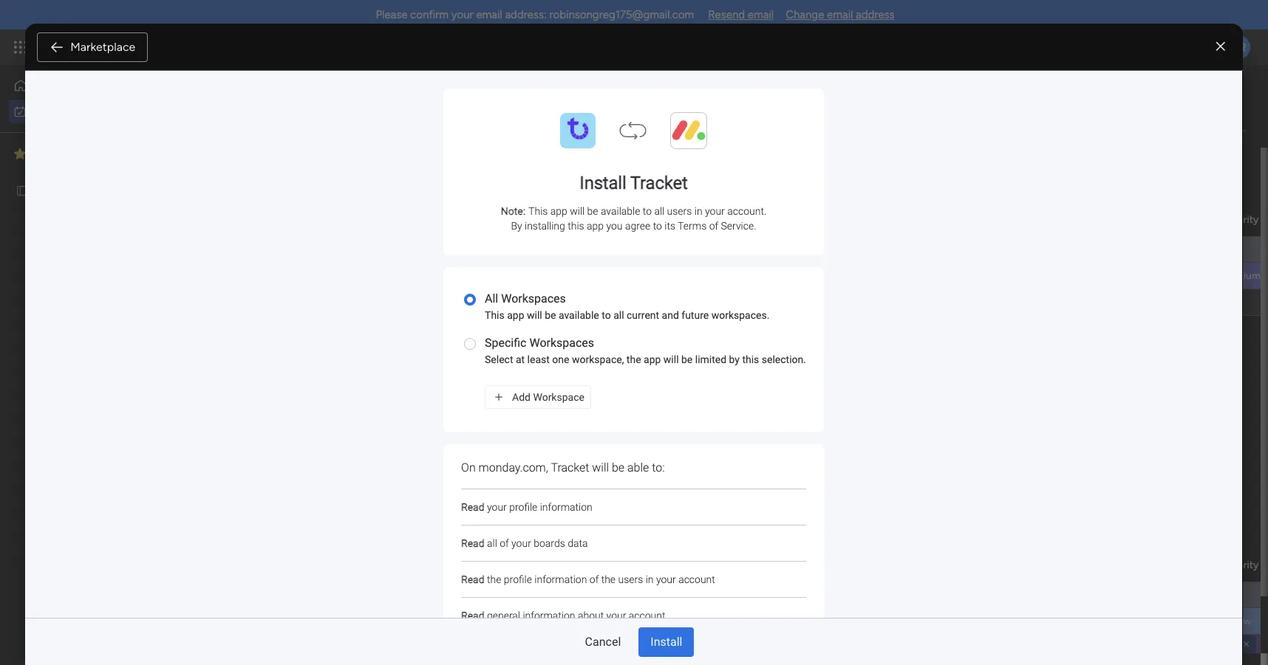 Task type: describe. For each thing, give the bounding box(es) containing it.
change email address
[[786, 8, 895, 21]]

home
[[34, 79, 62, 92]]

#1 for fifth board #1 link from the bottom of the page
[[647, 245, 658, 257]]

3 do from the top
[[805, 617, 816, 628]]

1
[[586, 248, 589, 257]]

management
[[149, 38, 230, 55]]

2 do from the top
[[805, 271, 816, 282]]

#1 for 3rd board #1 link from the top of the page
[[647, 590, 658, 603]]

email for resend email
[[748, 8, 774, 21]]

customize
[[558, 153, 608, 166]]

confirm
[[410, 8, 449, 21]]

change
[[786, 8, 824, 21]]

3 to-do from the top
[[791, 617, 816, 628]]

medium
[[1223, 270, 1261, 282]]

home button
[[9, 74, 159, 98]]

email for change email address
[[827, 8, 853, 21]]

monday
[[66, 38, 116, 55]]

1 to-do from the top
[[791, 245, 816, 256]]

2 to- from the top
[[791, 271, 805, 282]]

my work
[[33, 105, 72, 117]]

board #1 for 2nd board #1 link from the top
[[618, 270, 658, 283]]

high
[[1231, 642, 1253, 655]]

1 button
[[558, 236, 606, 263]]

1 do from the top
[[805, 245, 816, 256]]

id: 302390365 element
[[1163, 636, 1256, 654]]

#1 for fifth board #1 link
[[647, 643, 658, 655]]

resend email
[[708, 8, 774, 21]]

weaknesses
[[345, 616, 400, 629]]

monday work management
[[66, 38, 230, 55]]

customize button
[[534, 148, 613, 171]]

3 to- from the top
[[791, 617, 805, 628]]

5 board #1 link from the top
[[616, 636, 752, 662]]

identify strengths and weaknesses
[[240, 616, 400, 629]]

2 board #1 link from the top
[[616, 263, 752, 290]]

work for my
[[49, 105, 72, 117]]

3 board #1 link from the top
[[616, 583, 752, 610]]

board #1 for fifth board #1 link from the bottom of the page
[[618, 245, 658, 257]]

work for monday
[[119, 38, 146, 55]]

#1 for 2nd board #1 link from the top
[[647, 270, 658, 283]]

id:
[[1168, 639, 1181, 651]]



Task type: locate. For each thing, give the bounding box(es) containing it.
1 horizontal spatial email
[[748, 8, 774, 21]]

change email address link
[[786, 8, 895, 21]]

2 horizontal spatial email
[[827, 8, 853, 21]]

1 vertical spatial group
[[814, 559, 843, 572]]

board #1 for second board #1 link from the bottom
[[618, 616, 658, 629]]

my work button
[[9, 99, 159, 123]]

0 horizontal spatial email
[[476, 8, 502, 21]]

email right your
[[476, 8, 502, 21]]

remove image
[[1241, 639, 1253, 651]]

2 email from the left
[[748, 8, 774, 21]]

work
[[119, 38, 146, 55], [49, 105, 72, 117]]

your
[[451, 8, 473, 21]]

identify
[[240, 616, 276, 629]]

to-
[[791, 245, 805, 256], [791, 271, 805, 282], [791, 617, 805, 628]]

302390365
[[1184, 639, 1237, 651]]

low
[[1232, 616, 1252, 628]]

public board image
[[16, 183, 30, 197]]

board #1 list box
[[0, 174, 188, 292]]

0 vertical spatial group
[[814, 213, 843, 226]]

board #1 for fifth board #1 link
[[618, 643, 658, 655]]

1 vertical spatial do
[[805, 271, 816, 282]]

1 priority from the top
[[1226, 213, 1259, 226]]

dapulse x slim image
[[1216, 38, 1225, 56]]

please
[[376, 8, 408, 21]]

2 group from the top
[[814, 559, 843, 572]]

and
[[325, 616, 342, 629]]

please confirm your email address: robinsongreg175@gmail.com
[[376, 8, 694, 21]]

email right resend
[[748, 8, 774, 21]]

1 vertical spatial to-
[[791, 271, 805, 282]]

0 vertical spatial to-
[[791, 245, 805, 256]]

1 board #1 link from the top
[[616, 237, 752, 264]]

resend email link
[[708, 8, 774, 21]]

marketplace
[[70, 40, 135, 54]]

marketplace button
[[37, 32, 148, 62]]

robinsongreg175@gmail.com
[[549, 8, 694, 21]]

board #1 for 3rd board #1 link from the top of the page
[[618, 590, 658, 603]]

0 vertical spatial priority
[[1226, 213, 1259, 226]]

2 priority from the top
[[1226, 559, 1259, 572]]

do
[[805, 245, 816, 256], [805, 271, 816, 282], [805, 617, 816, 628]]

group
[[814, 213, 843, 226], [814, 559, 843, 572]]

work right my
[[49, 105, 72, 117]]

board #1 link
[[616, 237, 752, 264], [616, 263, 752, 290], [616, 583, 752, 610], [616, 609, 752, 636], [616, 636, 752, 662]]

priority
[[1226, 213, 1259, 226], [1226, 559, 1259, 572]]

resend
[[708, 8, 745, 21]]

favorites button
[[10, 142, 147, 167]]

address
[[856, 8, 895, 21]]

4 board #1 link from the top
[[616, 609, 752, 636]]

1 vertical spatial priority
[[1226, 559, 1259, 572]]

completed
[[791, 591, 839, 602]]

board inside list box
[[35, 184, 62, 197]]

to-do
[[791, 245, 816, 256], [791, 271, 816, 282], [791, 617, 816, 628]]

1 group from the top
[[814, 213, 843, 226]]

3 email from the left
[[827, 8, 853, 21]]

2 vertical spatial to-
[[791, 617, 805, 628]]

0 vertical spatial to-do
[[791, 245, 816, 256]]

email
[[476, 8, 502, 21], [748, 8, 774, 21], [827, 8, 853, 21]]

priority up low
[[1226, 559, 1259, 572]]

priority up medium
[[1226, 213, 1259, 226]]

address:
[[505, 8, 547, 21]]

1 email from the left
[[476, 8, 502, 21]]

#1
[[64, 184, 75, 197], [647, 245, 658, 257], [647, 270, 658, 283], [647, 590, 658, 603], [647, 616, 658, 629], [647, 643, 658, 655]]

#1 inside list box
[[64, 184, 75, 197]]

2 vertical spatial to-do
[[791, 617, 816, 628]]

v2 star 2 image
[[14, 145, 26, 163]]

work inside button
[[49, 105, 72, 117]]

id: 302390365
[[1168, 639, 1237, 651]]

board #1
[[35, 184, 75, 197], [618, 245, 658, 257], [618, 270, 658, 283], [618, 590, 658, 603], [618, 616, 658, 629], [618, 643, 658, 655]]

0 vertical spatial do
[[805, 245, 816, 256]]

work right 'monday'
[[119, 38, 146, 55]]

2 vertical spatial do
[[805, 617, 816, 628]]

Filter dashboard by text search field
[[281, 148, 420, 171]]

email right change
[[827, 8, 853, 21]]

1 to- from the top
[[791, 245, 805, 256]]

favorites
[[32, 147, 81, 161]]

1 vertical spatial work
[[49, 105, 72, 117]]

strengths
[[279, 616, 323, 629]]

greg robinson image
[[1227, 35, 1250, 59]]

1 vertical spatial to-do
[[791, 271, 816, 282]]

board #1 inside list box
[[35, 184, 75, 197]]

board
[[35, 184, 62, 197], [671, 213, 698, 226], [618, 245, 645, 257], [618, 270, 645, 283], [671, 559, 698, 572], [618, 590, 645, 603], [618, 616, 645, 629], [618, 643, 645, 655]]

select product image
[[13, 40, 28, 55]]

0 vertical spatial work
[[119, 38, 146, 55]]

2 to-do from the top
[[791, 271, 816, 282]]

1 horizontal spatial work
[[119, 38, 146, 55]]

0 horizontal spatial work
[[49, 105, 72, 117]]

#1 for second board #1 link from the bottom
[[647, 616, 658, 629]]

my
[[33, 105, 47, 117]]



Task type: vqa. For each thing, say whether or not it's contained in the screenshot.
Filter dashboard by text SEARCH BOX
yes



